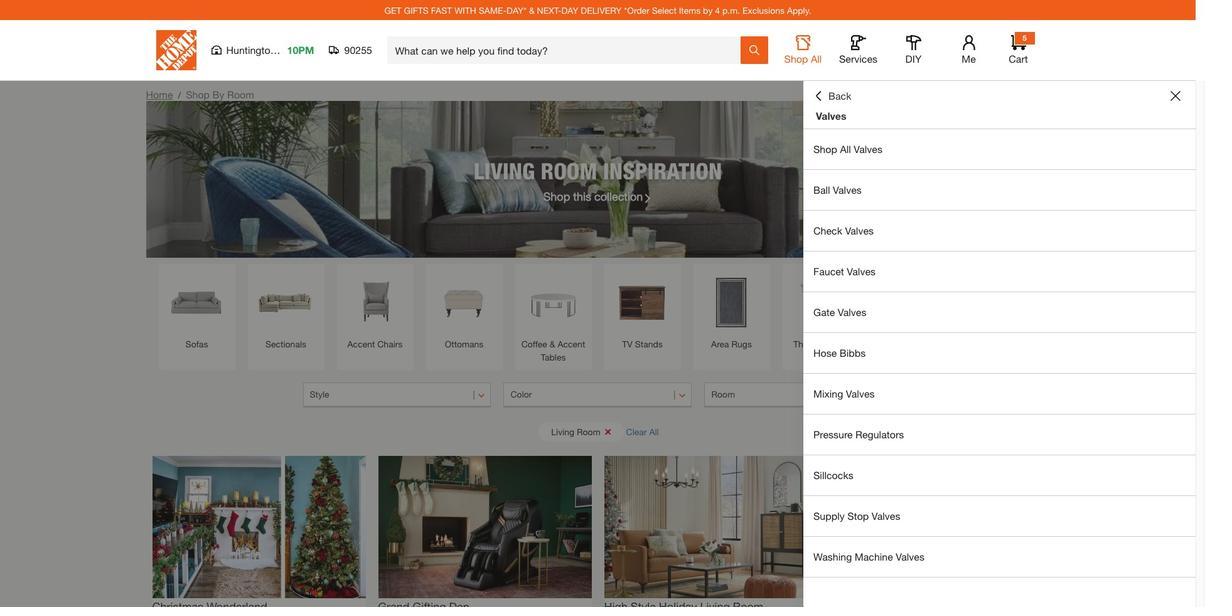Task type: locate. For each thing, give the bounding box(es) containing it.
day
[[562, 5, 579, 15]]

me
[[962, 53, 976, 65]]

exclusions
[[743, 5, 785, 15]]

gate valves link
[[804, 293, 1196, 333]]

shop left this
[[543, 189, 570, 203]]

pillows
[[820, 339, 848, 350]]

90255
[[344, 44, 372, 56]]

accent up tables
[[558, 339, 585, 350]]

1 horizontal spatial &
[[550, 339, 555, 350]]

color
[[511, 389, 532, 400]]

accent chairs link
[[343, 271, 407, 351]]

2 horizontal spatial all
[[840, 143, 851, 155]]

the home depot logo image
[[156, 30, 196, 70]]

living room inspiration
[[474, 157, 722, 184]]

washing
[[814, 551, 852, 563]]

shop up ball at right top
[[814, 143, 837, 155]]

clear
[[626, 427, 647, 437]]

shop down apply.
[[785, 53, 808, 65]]

shop for shop all
[[785, 53, 808, 65]]

area rugs image
[[700, 271, 764, 335]]

4 stretchy image image from the left
[[830, 456, 1044, 599]]

1 vertical spatial all
[[840, 143, 851, 155]]

0 horizontal spatial all
[[649, 427, 659, 437]]

mixing
[[814, 388, 843, 400]]

throw pillows link
[[789, 271, 853, 351]]

style
[[310, 389, 329, 400]]

accent chairs image
[[343, 271, 407, 335]]

shop all
[[785, 53, 822, 65]]

1 horizontal spatial all
[[811, 53, 822, 65]]

style button
[[303, 383, 491, 408]]

*order
[[624, 5, 650, 15]]

mixing valves
[[814, 388, 875, 400]]

shop right /
[[186, 89, 210, 100]]

gate valves
[[814, 306, 867, 318]]

by
[[213, 89, 224, 100]]

& right the day*
[[529, 5, 535, 15]]

accent chairs
[[348, 339, 403, 350]]

chairs
[[377, 339, 403, 350]]

same-
[[479, 5, 507, 15]]

all right clear
[[649, 427, 659, 437]]

sectionals image
[[254, 271, 318, 335]]

stop
[[848, 510, 869, 522]]

shop all valves link
[[804, 129, 1196, 170]]

living inside button
[[551, 427, 575, 437]]

accent
[[348, 339, 375, 350], [558, 339, 585, 350]]

this
[[573, 189, 591, 203]]

home link
[[146, 89, 173, 100]]

pressure
[[814, 429, 853, 441]]

shop for shop this collection
[[543, 189, 570, 203]]

supply stop valves link
[[804, 497, 1196, 537]]

cart 5
[[1009, 33, 1028, 65]]

sillcocks link
[[804, 456, 1196, 496]]

check valves
[[814, 225, 874, 237]]

2 vertical spatial all
[[649, 427, 659, 437]]

throw
[[794, 339, 818, 350]]

& inside coffee & accent tables
[[550, 339, 555, 350]]

0 vertical spatial all
[[811, 53, 822, 65]]

0 horizontal spatial &
[[529, 5, 535, 15]]

1 vertical spatial living
[[551, 427, 575, 437]]

valves down 'back' 'button'
[[816, 110, 847, 122]]

1 horizontal spatial living
[[551, 427, 575, 437]]

all inside 'button'
[[649, 427, 659, 437]]

park
[[279, 44, 299, 56]]

2 accent from the left
[[558, 339, 585, 350]]

1 horizontal spatial accent
[[558, 339, 585, 350]]

stretchy image image
[[152, 456, 366, 599], [378, 456, 592, 599], [604, 456, 818, 599], [830, 456, 1044, 599]]

shop this collection link
[[543, 188, 653, 205]]

valves right ball at right top
[[833, 184, 862, 196]]

machine
[[855, 551, 893, 563]]

4
[[715, 5, 720, 15]]

90255 button
[[329, 44, 373, 57]]

0 vertical spatial &
[[529, 5, 535, 15]]

shop this collection
[[543, 189, 643, 203]]

huntington
[[226, 44, 276, 56]]

home
[[146, 89, 173, 100]]

all
[[811, 53, 822, 65], [840, 143, 851, 155], [649, 427, 659, 437]]

room up this
[[541, 157, 597, 184]]

sofas link
[[165, 271, 229, 351]]

collection
[[595, 189, 643, 203]]

tables
[[541, 352, 566, 363]]

all up ball valves
[[840, 143, 851, 155]]

tv stands link
[[611, 271, 675, 351]]

room down 'area'
[[712, 389, 735, 400]]

accent left chairs
[[348, 339, 375, 350]]

room
[[227, 89, 254, 100], [541, 157, 597, 184], [712, 389, 735, 400], [577, 427, 601, 437]]

all for clear all
[[649, 427, 659, 437]]

0 horizontal spatial accent
[[348, 339, 375, 350]]

coffee & accent tables link
[[521, 271, 585, 364]]

all inside button
[[811, 53, 822, 65]]

shop all valves
[[814, 143, 883, 155]]

area rugs
[[711, 339, 752, 350]]

all for shop all valves
[[840, 143, 851, 155]]

throw blankets image
[[878, 271, 942, 335]]

1 vertical spatial &
[[550, 339, 555, 350]]

ottomans image
[[432, 271, 496, 335]]

tv stands image
[[611, 271, 675, 335]]

pressure regulators
[[814, 429, 904, 441]]

valves right check
[[845, 225, 874, 237]]

coffee & accent tables
[[522, 339, 585, 363]]

living room
[[551, 427, 601, 437]]

feedback link image
[[1188, 212, 1205, 280]]

back button
[[814, 90, 852, 102]]

0 vertical spatial living
[[474, 157, 535, 184]]

room button
[[705, 383, 893, 408]]

valves right machine
[[896, 551, 925, 563]]

bibbs
[[840, 347, 866, 359]]

washing machine valves
[[814, 551, 925, 563]]

tv
[[622, 339, 633, 350]]

menu
[[804, 129, 1196, 578]]

sofas
[[186, 339, 208, 350]]

get
[[384, 5, 402, 15]]

regulators
[[856, 429, 904, 441]]

3 stretchy image image from the left
[[604, 456, 818, 599]]

home / shop by room
[[146, 89, 254, 100]]

0 horizontal spatial living
[[474, 157, 535, 184]]

shop inside button
[[785, 53, 808, 65]]

all up 'back' 'button'
[[811, 53, 822, 65]]

living for living room inspiration
[[474, 157, 535, 184]]

& up tables
[[550, 339, 555, 350]]

diy
[[906, 53, 922, 65]]

living room button
[[539, 423, 624, 442]]

valves right faucet
[[847, 266, 876, 278]]



Task type: describe. For each thing, give the bounding box(es) containing it.
faucet
[[814, 266, 844, 278]]

with
[[455, 5, 476, 15]]

drawer close image
[[1171, 91, 1181, 101]]

valves right gate
[[838, 306, 867, 318]]

5
[[1023, 33, 1027, 43]]

/
[[178, 90, 181, 100]]

2 stretchy image image from the left
[[378, 456, 592, 599]]

throw pillows
[[794, 339, 848, 350]]

all for shop all
[[811, 53, 822, 65]]

day*
[[507, 5, 527, 15]]

valves inside 'link'
[[833, 184, 862, 196]]

items
[[679, 5, 701, 15]]

living for living room
[[551, 427, 575, 437]]

hose
[[814, 347, 837, 359]]

color button
[[504, 383, 692, 408]]

ball valves
[[814, 184, 862, 196]]

faucet valves link
[[804, 252, 1196, 292]]

ball valves link
[[804, 170, 1196, 210]]

pressure regulators link
[[804, 415, 1196, 455]]

ottomans link
[[432, 271, 496, 351]]

clear all button
[[626, 421, 659, 444]]

check valves link
[[804, 211, 1196, 251]]

hose bibbs
[[814, 347, 866, 359]]

apply.
[[787, 5, 812, 15]]

diy button
[[894, 35, 934, 65]]

delivery
[[581, 5, 622, 15]]

services button
[[838, 35, 879, 65]]

What can we help you find today? search field
[[395, 37, 740, 63]]

1 accent from the left
[[348, 339, 375, 350]]

ottomans
[[445, 339, 484, 350]]

fast
[[431, 5, 452, 15]]

me button
[[949, 35, 989, 65]]

accent inside coffee & accent tables
[[558, 339, 585, 350]]

ball
[[814, 184, 830, 196]]

clear all
[[626, 427, 659, 437]]

menu containing shop all valves
[[804, 129, 1196, 578]]

coffee & accent tables image
[[521, 271, 585, 335]]

by
[[703, 5, 713, 15]]

room down color button
[[577, 427, 601, 437]]

cart
[[1009, 53, 1028, 65]]

coffee
[[522, 339, 547, 350]]

tv stands
[[622, 339, 663, 350]]

hose bibbs link
[[804, 333, 1196, 374]]

gate
[[814, 306, 835, 318]]

get gifts fast with same-day* & next-day delivery *order select items by 4 p.m. exclusions apply.
[[384, 5, 812, 15]]

valves right mixing
[[846, 388, 875, 400]]

select
[[652, 5, 677, 15]]

next-
[[537, 5, 562, 15]]

sillcocks
[[814, 470, 854, 482]]

sectionals
[[266, 339, 306, 350]]

back
[[829, 90, 852, 102]]

shop all button
[[783, 35, 823, 65]]

room right by
[[227, 89, 254, 100]]

faucet valves
[[814, 266, 876, 278]]

area rugs link
[[700, 271, 764, 351]]

supply
[[814, 510, 845, 522]]

valves right stop
[[872, 510, 901, 522]]

services
[[839, 53, 878, 65]]

shop for shop all valves
[[814, 143, 837, 155]]

throw pillows image
[[789, 271, 853, 335]]

stands
[[635, 339, 663, 350]]

1 stretchy image image from the left
[[152, 456, 366, 599]]

sofas image
[[165, 271, 229, 335]]

supply stop valves
[[814, 510, 901, 522]]

huntington park
[[226, 44, 299, 56]]

area
[[711, 339, 729, 350]]

curtains & drapes image
[[967, 271, 1031, 335]]

washing machine valves link
[[804, 537, 1196, 578]]

rugs
[[732, 339, 752, 350]]

check
[[814, 225, 843, 237]]

valves up ball valves
[[854, 143, 883, 155]]

p.m.
[[723, 5, 740, 15]]

gifts
[[404, 5, 429, 15]]

mixing valves link
[[804, 374, 1196, 414]]

inspiration
[[603, 157, 722, 184]]



Task type: vqa. For each thing, say whether or not it's contained in the screenshot.
the right living
yes



